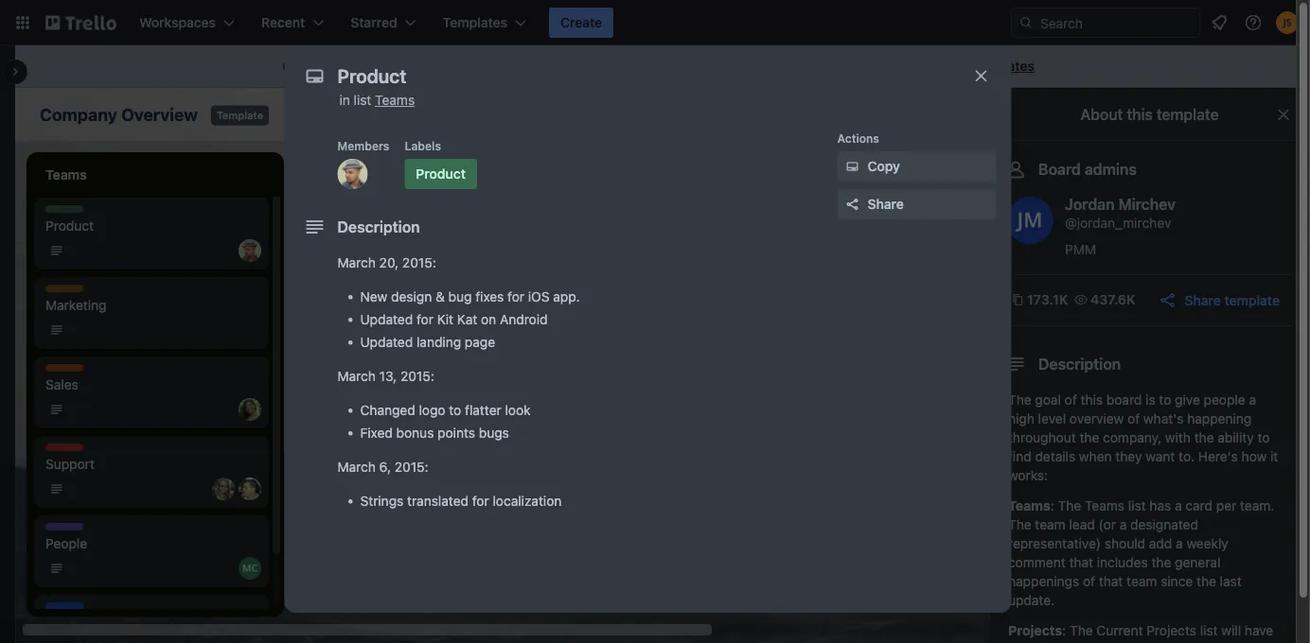 Task type: vqa. For each thing, say whether or not it's contained in the screenshot.


Task type: describe. For each thing, give the bounding box(es) containing it.
rate
[[440, 396, 464, 412]]

list inside : the teams list has a card per team. the team lead (or a designated representative) should add a weekly comment that includes the general happenings of that team since the last update.
[[1129, 499, 1146, 514]]

of inside : the teams list has a card per team. the team lead (or a designated representative) should add a weekly comment that includes the general happenings of that team since the last update.
[[1083, 574, 1096, 590]]

company
[[40, 104, 117, 125]]

jordan mirchev (jordan_mirchev) image
[[1007, 197, 1054, 244]]

company,
[[1103, 430, 1162, 446]]

it
[[1271, 449, 1279, 465]]

in inside sales increase sales revenue by 30% in q3
[[508, 218, 518, 234]]

: the teams list has a card per team. the team lead (or a designated representative) should add a weekly comment that includes the general happenings of that team since the last update.
[[1009, 499, 1275, 609]]

color: green, title: "product" element down copy
[[852, 205, 896, 220]]

has
[[1150, 499, 1172, 514]]

a right has
[[1175, 499, 1182, 514]]

to.
[[1179, 449, 1195, 465]]

revenue
[[405, 218, 454, 234]]

1 horizontal spatial this
[[1127, 106, 1153, 124]]

new
[[360, 289, 388, 305]]

andre gorte (andregorte) image
[[848, 101, 875, 128]]

2015: for march 20, 2015:
[[402, 255, 436, 271]]

a right (or
[[1120, 518, 1127, 533]]

Search field
[[1034, 9, 1200, 37]]

board
[[1107, 393, 1142, 408]]

what's
[[1144, 411, 1184, 427]]

a inside ': the current projects list will have a card for each active project. th'
[[1009, 643, 1016, 644]]

teams for in list teams
[[375, 92, 415, 108]]

: for projects
[[1063, 624, 1066, 639]]

sales increase sales revenue by 30% in q3
[[314, 206, 518, 253]]

board for board
[[377, 107, 414, 122]]

1 vertical spatial of
[[1128, 411, 1140, 427]]

the up when
[[1080, 430, 1100, 446]]

2 updated from the top
[[360, 335, 413, 350]]

0 notifications image
[[1208, 11, 1231, 34]]

the left internet
[[541, 58, 561, 74]]

20%
[[486, 396, 514, 412]]

to left copy.
[[615, 58, 628, 74]]

design
[[391, 289, 432, 305]]

look
[[505, 403, 531, 419]]

for right translated
[[472, 494, 489, 509]]

sales link
[[45, 376, 258, 395]]

sales up color: red, title: "support" element
[[45, 377, 78, 393]]

0 vertical spatial template
[[397, 58, 450, 74]]

people
[[1204, 393, 1246, 408]]

throughout
[[1009, 430, 1076, 446]]

share for share template
[[1185, 293, 1221, 308]]

support support
[[45, 445, 95, 473]]

admins
[[1085, 161, 1137, 179]]

have
[[1245, 624, 1274, 639]]

points
[[438, 426, 475, 441]]

to inside changed logo to flatter look fixed bonus points bugs
[[449, 403, 461, 419]]

teams for : the teams list has a card per team. the team lead (or a designated representative) should add a weekly comment that includes the general happenings of that team since the last update.
[[1085, 499, 1125, 514]]

the inside ': the current projects list will have a card for each active project. th'
[[1070, 624, 1093, 639]]

beth orthman (bethorthman) image
[[515, 259, 538, 281]]

happenings
[[1009, 574, 1080, 590]]

a inside the goal of this board is to give people a high level overview of what's happening throughout the company, with the ability to find details when they want to. here's how it works:
[[1250, 393, 1257, 408]]

new design & bug fixes for ios app. updated for kit kat on android updated landing page
[[360, 289, 580, 350]]

march for march 20, 2015:
[[338, 255, 376, 271]]

march 6, 2015:
[[338, 460, 429, 475]]

product link
[[45, 217, 258, 236]]

1 vertical spatial team
[[1127, 574, 1158, 590]]

0 horizontal spatial team
[[1035, 518, 1066, 533]]

increase for conversion
[[314, 396, 366, 412]]

john smith (johnsmith38824343) image
[[1277, 11, 1299, 34]]

bug
[[449, 289, 472, 305]]

color: purple, title: "people" element
[[45, 524, 83, 538]]

kat
[[457, 312, 478, 328]]

add
[[1150, 536, 1173, 552]]

projects inside ': the current projects list will have a card for each active project. th'
[[1147, 624, 1197, 639]]

Board name text field
[[30, 99, 207, 130]]

march 20, 2015:
[[338, 255, 436, 271]]

primary element
[[0, 0, 1311, 45]]

pmm
[[1065, 242, 1097, 258]]

website
[[852, 218, 902, 234]]

20,
[[379, 255, 399, 271]]

team.
[[1241, 499, 1275, 514]]

by right 20%
[[518, 396, 533, 412]]

marketing link
[[45, 296, 258, 315]]

1 horizontal spatial chris temperson (christemperson) image
[[338, 159, 368, 189]]

sales sales
[[45, 366, 78, 393]]

translated
[[407, 494, 469, 509]]

copy link
[[838, 152, 997, 182]]

help
[[901, 377, 929, 393]]

this is a public template for anyone on the internet to copy.
[[302, 58, 664, 74]]

this inside the goal of this board is to give people a high level overview of what's happening throughout the company, with the ability to find details when they want to. here's how it works:
[[1081, 393, 1103, 408]]

update
[[852, 377, 897, 393]]

ios inside new design & bug fixes for ios app. updated for kit kat on android updated landing page
[[528, 289, 550, 305]]

card inside ': the current projects list will have a card for each active project. th'
[[1019, 643, 1046, 644]]

0 horizontal spatial is
[[332, 58, 342, 74]]

bugs
[[479, 426, 509, 441]]

brand
[[583, 298, 620, 313]]

a right add
[[1176, 536, 1183, 552]]

flatter
[[465, 403, 502, 419]]

march for march 6, 2015:
[[338, 460, 376, 475]]

board link
[[345, 99, 426, 130]]

public
[[356, 58, 393, 74]]

template
[[217, 109, 263, 122]]

internet
[[564, 58, 612, 74]]

color: orange, title: "sales" element for sales
[[45, 365, 83, 379]]

overview
[[1070, 411, 1124, 427]]

explore more templates
[[887, 58, 1035, 74]]

1 horizontal spatial teams
[[1009, 499, 1051, 514]]

bonus
[[396, 426, 434, 441]]

product for product
[[416, 166, 466, 182]]

1 horizontal spatial on
[[522, 58, 537, 74]]

works:
[[1009, 468, 1048, 484]]

here's
[[1199, 449, 1239, 465]]

increase conversion rate by 20% by q3 link
[[314, 395, 534, 433]]

people people
[[45, 525, 87, 552]]

will
[[1222, 624, 1242, 639]]

teams link
[[375, 92, 415, 108]]

general
[[1175, 555, 1221, 571]]

people link
[[45, 535, 258, 554]]

1 horizontal spatial that
[[1099, 574, 1123, 590]]

create button
[[549, 8, 614, 38]]

template inside "button"
[[1225, 293, 1280, 308]]

marketing marketing
[[45, 286, 106, 313]]

a left public
[[345, 58, 352, 74]]

the up lead
[[1058, 499, 1082, 514]]

how
[[1242, 449, 1267, 465]]

30%
[[476, 218, 504, 234]]

the down add
[[1152, 555, 1172, 571]]

copy.
[[631, 58, 664, 74]]

app.
[[553, 289, 580, 305]]

want
[[1146, 449, 1176, 465]]

marketing for marketing
[[45, 286, 100, 299]]

app
[[370, 317, 393, 332]]

for inside ': the current projects list will have a card for each active project. th'
[[1050, 643, 1067, 644]]

increase for sales
[[314, 218, 366, 234]]

strings
[[360, 494, 404, 509]]

company overview
[[40, 104, 198, 125]]

description for goal
[[1039, 356, 1121, 374]]

is inside the goal of this board is to give people a high level overview of what's happening throughout the company, with the ability to find details when they want to. here's how it works:
[[1146, 393, 1156, 408]]

kit
[[437, 312, 454, 328]]

the goal of this board is to give people a high level overview of what's happening throughout the company, with the ability to find details when they want to. here's how it works:
[[1009, 393, 1279, 484]]

sales
[[370, 218, 401, 234]]

ship
[[314, 317, 341, 332]]

beth orthman (bethorthman) image
[[239, 399, 261, 421]]

on inside new design & bug fixes for ios app. updated for kit kat on android updated landing page
[[481, 312, 496, 328]]

when
[[1080, 449, 1112, 465]]

includes
[[1097, 555, 1148, 571]]

437.6k
[[1091, 292, 1136, 308]]

marques closter (marquescloster) image
[[239, 558, 261, 580]]

color: green, title: "product" element down labels
[[405, 159, 477, 189]]

2 vertical spatial chris temperson (christemperson) image
[[239, 240, 261, 262]]

ability
[[1218, 430, 1255, 446]]

q3 for conversion
[[314, 415, 333, 431]]

color: green, title: "product" element for product
[[45, 205, 89, 220]]

explore more templates link
[[875, 51, 1046, 81]]

support link
[[45, 455, 258, 474]]

website redesign link
[[852, 217, 1072, 236]]



Task type: locate. For each thing, give the bounding box(es) containing it.
2 projects from the left
[[1147, 624, 1197, 639]]

search image
[[1019, 15, 1034, 30]]

labels
[[405, 139, 441, 152]]

0 vertical spatial updated
[[360, 312, 413, 328]]

per
[[1217, 499, 1237, 514]]

2 increase from the top
[[314, 396, 366, 412]]

1 vertical spatial increase
[[314, 396, 366, 412]]

board admins
[[1039, 161, 1137, 179]]

they
[[1116, 449, 1143, 465]]

0 vertical spatial card
[[1186, 499, 1213, 514]]

description up march 20, 2015:
[[338, 218, 420, 236]]

0 vertical spatial increase
[[314, 218, 366, 234]]

1 vertical spatial q3
[[314, 415, 333, 431]]

:
[[1051, 499, 1055, 514], [1063, 624, 1066, 639]]

0 horizontal spatial it
[[45, 604, 56, 617]]

0 horizontal spatial on
[[481, 312, 496, 328]]

0 vertical spatial team
[[1035, 518, 1066, 533]]

on right kat on the left of the page
[[481, 312, 496, 328]]

0 vertical spatial share
[[868, 196, 904, 212]]

the down 'general'
[[1197, 574, 1217, 590]]

0 vertical spatial amy freiderson (amyfreiderson) image
[[824, 101, 850, 128]]

sales inside sales sales
[[45, 366, 75, 379]]

1 horizontal spatial share
[[1185, 293, 1221, 308]]

1 vertical spatial 2015:
[[401, 369, 434, 384]]

sm image
[[279, 58, 298, 77]]

amy freiderson (amyfreiderson) image
[[824, 101, 850, 128], [212, 478, 235, 501]]

2 vertical spatial list
[[1201, 624, 1218, 639]]

2015: right 13,
[[401, 369, 434, 384]]

product for product it website redesign
[[852, 206, 896, 220]]

0 horizontal spatial in
[[339, 92, 350, 108]]

color: yellow, title: "marketing" element for increase
[[314, 384, 369, 398]]

with
[[1166, 430, 1191, 446]]

0 horizontal spatial :
[[1051, 499, 1055, 514]]

support up color: purple, title: "people" 'element'
[[45, 457, 95, 473]]

0 horizontal spatial color: blue, title: "it" element
[[45, 603, 83, 617]]

q3 up product ship ios app
[[314, 237, 333, 253]]

john opherson (johnopherson) image
[[898, 101, 924, 128]]

0 vertical spatial on
[[522, 58, 537, 74]]

0 horizontal spatial of
[[1065, 393, 1077, 408]]

the inside the goal of this board is to give people a high level overview of what's happening throughout the company, with the ability to find details when they want to. here's how it works:
[[1009, 393, 1032, 408]]

ios left app
[[345, 317, 367, 332]]

give
[[1175, 393, 1201, 408]]

list inside ': the current projects list will have a card for each active project. th'
[[1201, 624, 1218, 639]]

this right about
[[1127, 106, 1153, 124]]

color: green, title: "product" element up marketing marketing
[[45, 205, 89, 220]]

ios
[[528, 289, 550, 305], [345, 317, 367, 332]]

q3 inside marketing increase conversion rate by 20% by q3
[[314, 415, 333, 431]]

1 horizontal spatial color: blue, title: "it" element
[[894, 205, 932, 220]]

1 vertical spatial is
[[1146, 393, 1156, 408]]

color: blue, title: "it" element
[[894, 205, 932, 220], [45, 603, 83, 617]]

2 horizontal spatial chris temperson (christemperson) image
[[873, 101, 900, 128]]

1 horizontal spatial of
[[1083, 574, 1096, 590]]

0 horizontal spatial share
[[868, 196, 904, 212]]

0 horizontal spatial teams
[[375, 92, 415, 108]]

0 horizontal spatial template
[[397, 58, 450, 74]]

0 vertical spatial it
[[894, 206, 905, 220]]

1 people from the top
[[45, 525, 83, 538]]

teams down the works:
[[1009, 499, 1051, 514]]

2 vertical spatial template
[[1225, 293, 1280, 308]]

updated down app
[[360, 335, 413, 350]]

card
[[1186, 499, 1213, 514], [1019, 643, 1046, 644]]

the up each
[[1070, 624, 1093, 639]]

3 march from the top
[[338, 460, 376, 475]]

project.
[[1144, 643, 1191, 644]]

1 vertical spatial card
[[1019, 643, 1046, 644]]

support inside support support
[[45, 445, 90, 458]]

this
[[1127, 106, 1153, 124], [1081, 393, 1103, 408]]

2 march from the top
[[338, 369, 376, 384]]

share template button
[[1159, 291, 1280, 311]]

brand guidelines link
[[583, 296, 803, 315]]

product it website redesign
[[852, 206, 962, 234]]

march left 13,
[[338, 369, 376, 384]]

of right happenings
[[1083, 574, 1096, 590]]

1 vertical spatial amy freiderson (amyfreiderson) image
[[212, 478, 235, 501]]

about
[[1081, 106, 1123, 124]]

color: orange, title: "sales" element left "sales"
[[314, 205, 352, 220]]

for left kit
[[417, 312, 434, 328]]

0 vertical spatial ios
[[528, 289, 550, 305]]

1 horizontal spatial list
[[1129, 499, 1146, 514]]

: for teams
[[1051, 499, 1055, 514]]

0 vertical spatial board
[[377, 107, 414, 122]]

list left 'will'
[[1201, 624, 1218, 639]]

goal
[[1035, 393, 1061, 408]]

a right the people
[[1250, 393, 1257, 408]]

a down update.
[[1009, 643, 1016, 644]]

board for board admins
[[1039, 161, 1081, 179]]

projects
[[1009, 624, 1063, 639], [1147, 624, 1197, 639]]

1 updated from the top
[[360, 312, 413, 328]]

color: orange, title: "sales" element for increase
[[314, 205, 352, 220]]

: down happenings
[[1063, 624, 1066, 639]]

product for product ship ios app
[[314, 305, 358, 318]]

chris temperson (christemperson) image
[[784, 240, 807, 262]]

to
[[615, 58, 628, 74], [1160, 393, 1172, 408], [449, 403, 461, 419], [1258, 430, 1270, 446]]

teams down public
[[375, 92, 415, 108]]

march for march 13, 2015:
[[338, 369, 376, 384]]

board up labels
[[377, 107, 414, 122]]

2 horizontal spatial list
[[1201, 624, 1218, 639]]

find
[[1009, 449, 1032, 465]]

in up members
[[339, 92, 350, 108]]

that down representative)
[[1070, 555, 1094, 571]]

projects up project.
[[1147, 624, 1197, 639]]

q3
[[314, 237, 333, 253], [314, 415, 333, 431]]

color: green, title: "product" element left "new"
[[314, 304, 358, 318]]

tom mikelbach (tommikelbach) image
[[239, 478, 261, 501]]

to up points
[[449, 403, 461, 419]]

increase
[[314, 218, 366, 234], [314, 396, 366, 412]]

ios up 'android'
[[528, 289, 550, 305]]

2 q3 from the top
[[314, 415, 333, 431]]

0 vertical spatial chris temperson (christemperson) image
[[873, 101, 900, 128]]

people inside people people
[[45, 525, 83, 538]]

amy freiderson (amyfreiderson) image left tom mikelbach (tommikelbach) icon
[[212, 478, 235, 501]]

0 horizontal spatial projects
[[1009, 624, 1063, 639]]

1 vertical spatial on
[[481, 312, 496, 328]]

(or
[[1099, 518, 1116, 533]]

march left '20,'
[[338, 255, 376, 271]]

about this template
[[1081, 106, 1219, 124]]

sales down marketing marketing
[[45, 366, 75, 379]]

1 horizontal spatial team
[[1127, 574, 1158, 590]]

ship ios app link
[[314, 315, 534, 334]]

0 vertical spatial is
[[332, 58, 342, 74]]

product inside product ship ios app
[[314, 305, 358, 318]]

2015: for march 6, 2015:
[[395, 460, 429, 475]]

2 horizontal spatial template
[[1225, 293, 1280, 308]]

0 vertical spatial of
[[1065, 393, 1077, 408]]

by for 20%
[[468, 396, 482, 412]]

2 vertical spatial 2015:
[[395, 460, 429, 475]]

1 vertical spatial :
[[1063, 624, 1066, 639]]

of right goal
[[1065, 393, 1077, 408]]

description up goal
[[1039, 356, 1121, 374]]

1 projects from the left
[[1009, 624, 1063, 639]]

happening
[[1188, 411, 1252, 427]]

increase up fixed
[[314, 396, 366, 412]]

1 horizontal spatial color: yellow, title: "marketing" element
[[314, 384, 369, 398]]

1 vertical spatial color: yellow, title: "marketing" element
[[314, 384, 369, 398]]

of up company,
[[1128, 411, 1140, 427]]

that down includes
[[1099, 574, 1123, 590]]

sales inside sales increase sales revenue by 30% in q3
[[314, 206, 344, 220]]

increase inside marketing increase conversion rate by 20% by q3
[[314, 396, 366, 412]]

mirchev
[[1119, 196, 1176, 214]]

2 people from the top
[[45, 536, 87, 552]]

for left each
[[1050, 643, 1067, 644]]

2015: right the 6,
[[395, 460, 429, 475]]

2015: down 'increase sales revenue by 30% in q3' "link"
[[402, 255, 436, 271]]

amy freiderson (amyfreiderson) image up actions
[[824, 101, 850, 128]]

in
[[339, 92, 350, 108], [508, 218, 518, 234]]

None text field
[[328, 59, 953, 93]]

color: green, title: "product" element
[[405, 159, 477, 189], [45, 205, 89, 220], [852, 205, 896, 220], [583, 285, 627, 299], [314, 304, 358, 318]]

: inside : the teams list has a card per team. the team lead (or a designated representative) should add a weekly comment that includes the general happenings of that team since the last update.
[[1051, 499, 1055, 514]]

0 horizontal spatial this
[[1081, 393, 1103, 408]]

0 horizontal spatial that
[[1070, 555, 1094, 571]]

march left the 6,
[[338, 460, 376, 475]]

q3 left fixed
[[314, 415, 333, 431]]

it left redesign
[[894, 206, 905, 220]]

2 vertical spatial of
[[1083, 574, 1096, 590]]

color: green, title: "product" element for brand guidelines
[[583, 285, 627, 299]]

sm image
[[843, 157, 862, 176]]

open information menu image
[[1244, 13, 1263, 32]]

march
[[338, 255, 376, 271], [338, 369, 376, 384], [338, 460, 376, 475]]

1 support from the top
[[45, 445, 90, 458]]

list left has
[[1129, 499, 1146, 514]]

2 horizontal spatial teams
[[1085, 499, 1125, 514]]

increase inside sales increase sales revenue by 30% in q3
[[314, 218, 366, 234]]

should
[[1105, 536, 1146, 552]]

teams up (or
[[1085, 499, 1125, 514]]

1 vertical spatial list
[[1129, 499, 1146, 514]]

in right 30%
[[508, 218, 518, 234]]

star or unstar board image
[[284, 107, 299, 122]]

13,
[[379, 369, 397, 384]]

share
[[868, 196, 904, 212], [1185, 293, 1221, 308]]

board up the jordan
[[1039, 161, 1081, 179]]

guidelines
[[623, 298, 687, 313]]

product ship ios app
[[314, 305, 393, 332]]

update help documentation
[[852, 377, 1026, 393]]

teams inside : the teams list has a card per team. the team lead (or a designated representative) should add a weekly comment that includes the general happenings of that team since the last update.
[[1085, 499, 1125, 514]]

0 vertical spatial list
[[354, 92, 372, 108]]

the
[[1009, 393, 1032, 408], [1058, 499, 1082, 514], [1009, 518, 1032, 533], [1070, 624, 1093, 639]]

color: orange, title: "sales" element
[[314, 205, 352, 220], [45, 365, 83, 379]]

0 vertical spatial color: orange, title: "sales" element
[[314, 205, 352, 220]]

1 horizontal spatial :
[[1063, 624, 1066, 639]]

on right anyone
[[522, 58, 537, 74]]

by left 30%
[[457, 218, 472, 234]]

board
[[377, 107, 414, 122], [1039, 161, 1081, 179]]

team down includes
[[1127, 574, 1158, 590]]

weekly
[[1187, 536, 1229, 552]]

1 vertical spatial that
[[1099, 574, 1123, 590]]

more
[[937, 58, 969, 74]]

marketing inside marketing increase conversion rate by 20% by q3
[[314, 384, 369, 398]]

color: yellow, title: "marketing" element for marketing
[[45, 285, 100, 299]]

by
[[457, 218, 472, 234], [468, 396, 482, 412], [518, 396, 533, 412]]

share for share
[[868, 196, 904, 212]]

jordan mirchev @jordan_mirchev
[[1065, 196, 1176, 231]]

1 horizontal spatial is
[[1146, 393, 1156, 408]]

team up representative)
[[1035, 518, 1066, 533]]

to up what's in the bottom right of the page
[[1160, 393, 1172, 408]]

team
[[1035, 518, 1066, 533], [1127, 574, 1158, 590]]

0 horizontal spatial color: orange, title: "sales" element
[[45, 365, 83, 379]]

marketing inside marketing marketing
[[45, 286, 100, 299]]

support down sales sales
[[45, 445, 90, 458]]

last
[[1220, 574, 1242, 590]]

card left per
[[1186, 499, 1213, 514]]

updated
[[360, 312, 413, 328], [360, 335, 413, 350]]

2015: for march 13, 2015:
[[401, 369, 434, 384]]

1 horizontal spatial template
[[1157, 106, 1219, 124]]

people
[[45, 525, 83, 538], [45, 536, 87, 552]]

0 vertical spatial in
[[339, 92, 350, 108]]

increase left "sales"
[[314, 218, 366, 234]]

redesign
[[905, 218, 962, 234]]

jordan mirchev (jordan_mirchev) image
[[922, 101, 949, 128]]

0 horizontal spatial description
[[338, 218, 420, 236]]

is right this
[[332, 58, 342, 74]]

share up website at right top
[[868, 196, 904, 212]]

marketing down product product
[[45, 286, 100, 299]]

1 vertical spatial share
[[1185, 293, 1221, 308]]

sales left "sales"
[[314, 206, 344, 220]]

for up 'android'
[[508, 289, 525, 305]]

share right 437.6k
[[1185, 293, 1221, 308]]

it down people people
[[45, 604, 56, 617]]

q3 for sales
[[314, 237, 333, 253]]

color: yellow, title: "marketing" element down product product
[[45, 285, 100, 299]]

color: green, title: "product" element for ship ios app
[[314, 304, 358, 318]]

product for product brand guidelines
[[583, 286, 627, 299]]

card down update.
[[1019, 643, 1046, 644]]

1 horizontal spatial projects
[[1147, 624, 1197, 639]]

color: yellow, title: "marketing" element left 13,
[[314, 384, 369, 398]]

page
[[465, 335, 495, 350]]

the up high on the right bottom
[[1009, 393, 1032, 408]]

marketing left 13,
[[314, 384, 369, 398]]

that
[[1070, 555, 1094, 571], [1099, 574, 1123, 590]]

2 vertical spatial march
[[338, 460, 376, 475]]

0 horizontal spatial card
[[1019, 643, 1046, 644]]

product inside product brand guidelines
[[583, 286, 627, 299]]

list left teams link
[[354, 92, 372, 108]]

0 vertical spatial march
[[338, 255, 376, 271]]

color: green, title: "product" element right app.
[[583, 285, 627, 299]]

this
[[302, 58, 328, 74]]

0 horizontal spatial amy freiderson (amyfreiderson) image
[[212, 478, 235, 501]]

the up here's
[[1195, 430, 1215, 446]]

1 horizontal spatial board
[[1039, 161, 1081, 179]]

the up representative)
[[1009, 518, 1032, 533]]

1 horizontal spatial amy freiderson (amyfreiderson) image
[[824, 101, 850, 128]]

color: blue, title: "it" element down people people
[[45, 603, 83, 617]]

it inside 'color: blue, title: "it"' element
[[45, 604, 56, 617]]

color: red, title: "support" element
[[45, 444, 90, 458]]

share inside "button"
[[1185, 293, 1221, 308]]

1 q3 from the top
[[314, 237, 333, 253]]

share inside button
[[868, 196, 904, 212]]

updated down "new"
[[360, 312, 413, 328]]

1 vertical spatial description
[[1039, 356, 1121, 374]]

list
[[354, 92, 372, 108], [1129, 499, 1146, 514], [1201, 624, 1218, 639]]

card inside : the teams list has a card per team. the team lead (or a designated representative) should add a weekly comment that includes the general happenings of that team since the last update.
[[1186, 499, 1213, 514]]

1 vertical spatial in
[[508, 218, 518, 234]]

projects down update.
[[1009, 624, 1063, 639]]

1 horizontal spatial description
[[1039, 356, 1121, 374]]

in list teams
[[339, 92, 415, 108]]

: inside ': the current projects list will have a card for each active project. th'
[[1063, 624, 1066, 639]]

by for 30%
[[457, 218, 472, 234]]

0 horizontal spatial list
[[354, 92, 372, 108]]

description for 20,
[[338, 218, 420, 236]]

color: yellow, title: "marketing" element
[[45, 285, 100, 299], [314, 384, 369, 398]]

color: blue, title: "it" element down copy link
[[894, 205, 932, 220]]

0 vertical spatial q3
[[314, 237, 333, 253]]

product
[[416, 166, 466, 182], [45, 206, 89, 220], [852, 206, 896, 220], [45, 218, 94, 234], [583, 286, 627, 299], [314, 305, 358, 318]]

marketing for increase
[[314, 384, 369, 398]]

color: orange, title: "sales" element down marketing marketing
[[45, 365, 83, 379]]

1 vertical spatial this
[[1081, 393, 1103, 408]]

0 vertical spatial this
[[1127, 106, 1153, 124]]

marketing up sales sales
[[45, 298, 106, 313]]

: up representative)
[[1051, 499, 1055, 514]]

0 vertical spatial color: yellow, title: "marketing" element
[[45, 285, 100, 299]]

1 vertical spatial chris temperson (christemperson) image
[[338, 159, 368, 189]]

it inside product it website redesign
[[894, 206, 905, 220]]

1 horizontal spatial card
[[1186, 499, 1213, 514]]

sales for sales
[[45, 366, 75, 379]]

current
[[1097, 624, 1143, 639]]

1 vertical spatial color: orange, title: "sales" element
[[45, 365, 83, 379]]

product inside product it website redesign
[[852, 206, 896, 220]]

for left anyone
[[454, 58, 471, 74]]

by right rate
[[468, 396, 482, 412]]

sales for increase
[[314, 206, 344, 220]]

ios inside product ship ios app
[[345, 317, 367, 332]]

0 vertical spatial color: blue, title: "it" element
[[894, 205, 932, 220]]

product inside product product
[[45, 206, 89, 220]]

product for product product
[[45, 206, 89, 220]]

is up what's in the bottom right of the page
[[1146, 393, 1156, 408]]

0 horizontal spatial color: yellow, title: "marketing" element
[[45, 285, 100, 299]]

by inside sales increase sales revenue by 30% in q3
[[457, 218, 472, 234]]

1 vertical spatial updated
[[360, 335, 413, 350]]

2 horizontal spatial of
[[1128, 411, 1140, 427]]

1 vertical spatial march
[[338, 369, 376, 384]]

: the current projects list will have a card for each active project. th
[[1009, 624, 1278, 644]]

0 horizontal spatial board
[[377, 107, 414, 122]]

1 march from the top
[[338, 255, 376, 271]]

1 increase from the top
[[314, 218, 366, 234]]

2 support from the top
[[45, 457, 95, 473]]

this up overview at the right of the page
[[1081, 393, 1103, 408]]

share button
[[838, 189, 997, 220]]

q3 inside sales increase sales revenue by 30% in q3
[[314, 237, 333, 253]]

comment
[[1009, 555, 1066, 571]]

1 vertical spatial ios
[[345, 317, 367, 332]]

1 vertical spatial it
[[45, 604, 56, 617]]

chris temperson (christemperson) image
[[873, 101, 900, 128], [338, 159, 368, 189], [239, 240, 261, 262]]

1 vertical spatial color: blue, title: "it" element
[[45, 603, 83, 617]]

members
[[338, 139, 390, 152]]

landing
[[417, 335, 461, 350]]

0 vertical spatial :
[[1051, 499, 1055, 514]]

localization
[[493, 494, 562, 509]]

to up how
[[1258, 430, 1270, 446]]

since
[[1161, 574, 1193, 590]]

conversion
[[370, 396, 436, 412]]

1 horizontal spatial ios
[[528, 289, 550, 305]]

lead
[[1070, 518, 1095, 533]]

0 vertical spatial that
[[1070, 555, 1094, 571]]

product brand guidelines
[[583, 286, 687, 313]]

1 vertical spatial board
[[1039, 161, 1081, 179]]

1 vertical spatial template
[[1157, 106, 1219, 124]]



